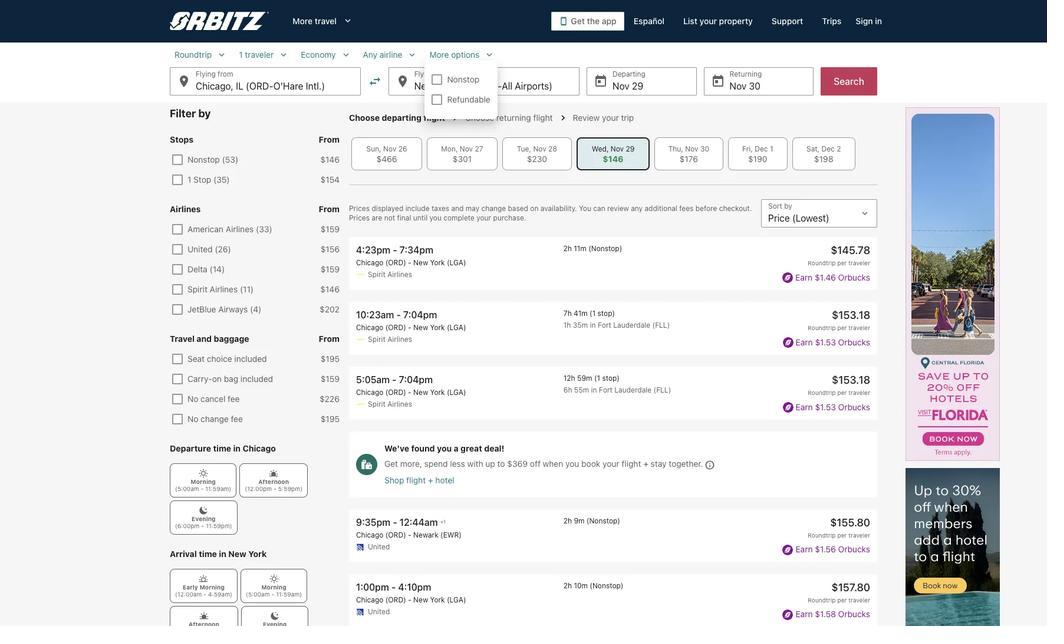 Task type: describe. For each thing, give the bounding box(es) containing it.
your inside the prices displayed include taxes and may change based on availability. you can review any additional fees before checkout. prices are not final until you complete your purchase.
[[477, 213, 491, 222]]

español
[[634, 16, 664, 26]]

spirit down delta
[[187, 284, 207, 294]]

app
[[602, 16, 617, 26]]

a
[[454, 444, 459, 454]]

delta
[[187, 264, 207, 274]]

new inside new york, ny (nyc-all airports) "dropdown button"
[[414, 81, 433, 91]]

review
[[607, 204, 629, 213]]

we've
[[384, 444, 409, 454]]

list your property link
[[674, 11, 762, 32]]

traveler for 5:05am - 7:04pm
[[849, 389, 870, 396]]

list containing $145.78
[[349, 237, 877, 626]]

10m
[[574, 581, 588, 590]]

flight right returning
[[533, 113, 553, 123]]

(1 for 10:23am - 7:04pm
[[590, 309, 596, 318]]

per inside $155.80 roundtrip per traveler
[[837, 532, 847, 539]]

0 vertical spatial included
[[234, 354, 267, 364]]

1 vertical spatial change
[[201, 414, 229, 424]]

any
[[363, 50, 377, 60]]

info_outline image
[[705, 461, 714, 469]]

chicago for 5:05am
[[356, 388, 383, 397]]

5:05am
[[356, 375, 390, 385]]

york for 4:23pm - 7:34pm
[[430, 258, 445, 267]]

earn $1.53 orbucks for 5:05am - 7:04pm
[[796, 402, 870, 412]]

checkout.
[[719, 204, 752, 213]]

traveler inside button
[[245, 50, 274, 60]]

stop
[[193, 175, 211, 185]]

can
[[593, 204, 605, 213]]

2h 9m (nonstop)
[[563, 516, 620, 525]]

none search field containing search
[[170, 50, 877, 119]]

chicago, il (ord-o'hare intl.) button
[[170, 67, 361, 96]]

roundtrip for 4:23pm - 7:34pm
[[808, 259, 836, 266]]

(lga) for 10:23am - 7:04pm
[[447, 323, 466, 332]]

your left trip
[[602, 113, 619, 123]]

spirit for 4:23pm
[[368, 270, 385, 279]]

departure
[[170, 443, 211, 453]]

nov for $301
[[460, 144, 473, 153]]

airlines left the (33) at left top
[[226, 224, 254, 234]]

not
[[384, 213, 395, 222]]

we've found you a great deal!
[[384, 444, 504, 454]]

4 (ord) from the top
[[385, 530, 406, 539]]

morning (5:00am - 11:59am) for the rightmost morning 5:00am through 11:59am element's xsmall image
[[246, 584, 302, 598]]

nov for $230
[[533, 144, 546, 153]]

(lga) for 4:23pm - 7:34pm
[[447, 258, 466, 267]]

nonstop (53)
[[187, 154, 238, 164]]

per for 1:00pm - 4:10pm
[[837, 597, 847, 604]]

2h for $157.80
[[563, 581, 572, 590]]

(lga) for 1:00pm - 4:10pm
[[447, 595, 466, 604]]

per for 5:05am - 7:04pm
[[837, 389, 847, 396]]

time for departure
[[213, 443, 231, 453]]

more for more travel
[[293, 16, 313, 26]]

from for $146
[[319, 134, 340, 144]]

chicago for 10:23am
[[356, 323, 383, 332]]

$146 for nonstop (53)
[[320, 154, 340, 164]]

lauderdale for 5:05am - 7:04pm
[[614, 386, 652, 395]]

1 vertical spatial you
[[437, 444, 452, 454]]

stop) for 10:23am - 7:04pm
[[598, 309, 615, 318]]

departure time in chicago
[[170, 443, 276, 453]]

- up evening
[[201, 485, 204, 492]]

wed,
[[592, 144, 609, 153]]

0 horizontal spatial and
[[197, 334, 212, 344]]

deal!
[[484, 444, 504, 454]]

$155.80
[[830, 516, 870, 529]]

$226
[[320, 394, 340, 404]]

2h for $155.80
[[563, 516, 572, 525]]

$1.53 for 5:05am - 7:04pm
[[815, 402, 836, 412]]

1:00pm
[[356, 582, 389, 592]]

airlines up 'jetblue airways (4)'
[[210, 284, 238, 294]]

traveler for 1:00pm - 4:10pm
[[849, 597, 870, 604]]

- down 7:34pm
[[408, 258, 411, 267]]

stop) for 5:05am - 7:04pm
[[602, 374, 620, 383]]

stops
[[170, 134, 193, 144]]

loyalty logo image for 1:00pm - 4:10pm
[[783, 610, 793, 620]]

new for 1:00pm - 4:10pm
[[413, 595, 428, 604]]

roundtrip for 1:00pm - 4:10pm
[[808, 597, 836, 604]]

7:04pm for 5:05am - 7:04pm
[[399, 375, 433, 385]]

when
[[543, 459, 563, 469]]

27
[[475, 144, 483, 153]]

early morning 12:00am through 4:59am element
[[170, 569, 238, 603]]

1 horizontal spatial morning 5:00am through 11:59am element
[[240, 569, 307, 603]]

fees
[[679, 204, 693, 213]]

12h
[[563, 374, 575, 383]]

fee for no change fee
[[231, 414, 243, 424]]

earn for 10:23am - 7:04pm
[[796, 337, 813, 347]]

refundable
[[447, 94, 490, 104]]

more options
[[429, 50, 480, 60]]

roundtrip inside $155.80 roundtrip per traveler
[[808, 532, 836, 539]]

orbucks for 10:23am - 7:04pm
[[838, 337, 870, 347]]

orbucks for 5:05am - 7:04pm
[[838, 402, 870, 412]]

early
[[183, 584, 198, 591]]

list
[[683, 16, 697, 26]]

xsmall image for morning
[[199, 574, 208, 584]]

- down "4:10pm"
[[408, 595, 411, 604]]

united for $157.80
[[368, 607, 390, 616]]

(fll) for 10:23am - 7:04pm
[[652, 321, 670, 330]]

review
[[573, 113, 600, 123]]

chicago for 1:00pm
[[356, 595, 383, 604]]

español button
[[624, 11, 674, 32]]

55m
[[574, 386, 589, 395]]

28
[[548, 144, 557, 153]]

(1 for 5:05am - 7:04pm
[[594, 374, 600, 383]]

fee for no cancel fee
[[228, 394, 240, 404]]

orbucks for 1:00pm - 4:10pm
[[838, 609, 870, 619]]

together.
[[669, 459, 703, 469]]

$157.80
[[832, 581, 870, 594]]

york for 5:05am - 7:04pm
[[430, 388, 445, 397]]

- right 1:00pm
[[391, 582, 396, 592]]

airlines up american
[[170, 204, 201, 214]]

10:23am - 7:04pm chicago (ord) - new york (lga)
[[356, 310, 466, 332]]

nov 29 button
[[587, 67, 697, 96]]

loyalty logo image for 10:23am - 7:04pm
[[783, 337, 793, 348]]

in down no change fee
[[233, 443, 241, 453]]

per for 4:23pm - 7:34pm
[[837, 259, 847, 266]]

(nonstop) for $155.80
[[587, 516, 620, 525]]

$195 for no change fee
[[321, 414, 340, 424]]

get the app link
[[551, 12, 624, 31]]

$156
[[321, 244, 340, 254]]

in down 11:59pm)
[[219, 549, 226, 559]]

united for $155.80
[[368, 542, 390, 551]]

11:59pm)
[[206, 522, 232, 529]]

chicago (ord) - newark (ewr)
[[356, 530, 462, 539]]

12:44am
[[400, 517, 438, 528]]

(ord-
[[246, 81, 273, 91]]

traveler for 4:23pm - 7:34pm
[[849, 259, 870, 266]]

time for arrival
[[199, 549, 217, 559]]

york for 1:00pm - 4:10pm
[[430, 595, 445, 604]]

nov for $466
[[383, 144, 396, 153]]

(5:00am for the rightmost morning 5:00am through 11:59am element's xsmall image
[[246, 591, 270, 598]]

2 download the app button image from the left
[[561, 17, 567, 26]]

$159 for delta (14)
[[321, 264, 340, 274]]

$301
[[453, 154, 472, 164]]

afternoon (12:00pm - 5:59pm)
[[245, 478, 302, 492]]

airlines down 4:23pm - 7:34pm chicago (ord) - new york (lga)
[[387, 270, 412, 279]]

based
[[508, 204, 528, 213]]

trips link
[[813, 11, 851, 32]]

- inside "early morning (12:00am - 4:59am)"
[[203, 591, 206, 598]]

7h 41m (1 stop) 1h 35m in fort lauderdale (fll)
[[563, 309, 670, 330]]

1 stop (35)
[[187, 175, 230, 185]]

1 prices from the top
[[349, 204, 370, 213]]

$1.58
[[815, 609, 836, 619]]

medium image
[[341, 15, 353, 27]]

4 orbucks from the top
[[838, 544, 870, 554]]

fri,
[[742, 144, 753, 153]]

1 for 1 stop (35)
[[187, 175, 191, 185]]

on inside the prices displayed include taxes and may change based on availability. you can review any additional fees before checkout. prices are not final until you complete your purchase.
[[530, 204, 539, 213]]

and inside the prices displayed include taxes and may change based on availability. you can review any additional fees before checkout. prices are not final until you complete your purchase.
[[451, 204, 464, 213]]

american airlines (33)
[[187, 224, 272, 234]]

xsmall image for the rightmost morning 5:00am through 11:59am element
[[269, 574, 279, 584]]

nov 30 button
[[704, 67, 814, 96]]

evening
[[192, 515, 216, 522]]

change inside the prices displayed include taxes and may change based on availability. you can review any additional fees before checkout. prices are not final until you complete your purchase.
[[481, 204, 506, 213]]

chicago for departure
[[243, 443, 276, 453]]

- inside afternoon (12:00pm - 5:59pm)
[[274, 485, 276, 492]]

any airline button
[[358, 50, 422, 60]]

get for get the app
[[571, 16, 585, 26]]

$153.18 for 5:05am - 7:04pm
[[832, 374, 870, 386]]

morning (5:00am - 11:59am) for xsmall image related to topmost morning 5:00am through 11:59am element
[[175, 478, 231, 492]]

traveler for 10:23am - 7:04pm
[[849, 324, 870, 331]]

traveler inside $155.80 roundtrip per traveler
[[849, 532, 870, 539]]

loyalty logo image for 5:05am - 7:04pm
[[783, 402, 793, 413]]

from for $159
[[319, 204, 340, 214]]

- up we've
[[408, 388, 411, 397]]

- left 7:34pm
[[393, 245, 397, 255]]

$154
[[320, 175, 340, 185]]

- right 4:59am)
[[271, 591, 274, 598]]

before
[[695, 204, 717, 213]]

spirit airlines (11)
[[187, 284, 254, 294]]

new for 10:23am - 7:04pm
[[413, 323, 428, 332]]

1 download the app button image from the left
[[559, 17, 569, 26]]

taxes
[[432, 204, 449, 213]]

trips
[[822, 16, 841, 26]]

morning right 4:59am)
[[261, 584, 286, 591]]

spirit airlines for 4:23pm
[[368, 270, 412, 279]]

property
[[719, 16, 753, 26]]

- inside evening (6:00pm - 11:59pm)
[[201, 522, 204, 529]]

o'hare
[[273, 81, 303, 91]]

your right book
[[603, 459, 619, 469]]

any airline
[[363, 50, 402, 60]]

you
[[579, 204, 591, 213]]

41m
[[574, 309, 588, 318]]

morning down the departure at left bottom
[[191, 478, 216, 485]]

$195 for seat choice included
[[321, 354, 340, 364]]

dec for $190
[[755, 144, 768, 153]]

seat
[[187, 354, 205, 364]]

airlines down 10:23am - 7:04pm chicago (ord) - new york (lga)
[[387, 335, 412, 344]]

0 horizontal spatial afternoon 12:00pm through 5:59pm element
[[170, 606, 238, 626]]

seat choice included
[[187, 354, 267, 364]]

all
[[502, 81, 512, 91]]

small image for any airline
[[407, 50, 418, 60]]

in inside "7h 41m (1 stop) 1h 35m in fort lauderdale (fll)"
[[590, 321, 596, 330]]

no for no cancel fee
[[187, 394, 198, 404]]

evening 6:00pm through 11:59pm element containing evening (6:00pm - 11:59pm)
[[170, 501, 237, 535]]

fort for 10:23am - 7:04pm
[[598, 321, 611, 330]]

$145.78
[[831, 244, 870, 256]]

$176
[[680, 154, 698, 164]]

nov 30
[[730, 81, 760, 91]]

choose for choose departing flight
[[349, 113, 380, 123]]

1 vertical spatial 11:59am)
[[276, 591, 302, 598]]



Task type: locate. For each thing, give the bounding box(es) containing it.
get for get more, spend less with up to $369 off when you book your flight + stay together.
[[384, 459, 398, 469]]

prices left are at the top of page
[[349, 213, 370, 222]]

30 inside thu, nov 30 $176
[[700, 144, 709, 153]]

1 from from the top
[[319, 134, 340, 144]]

1 vertical spatial lauderdale
[[614, 386, 652, 395]]

spirit airlines down 4:23pm - 7:34pm chicago (ord) - new york (lga)
[[368, 270, 412, 279]]

(nonstop) for $145.78
[[588, 244, 622, 253]]

0 horizontal spatial small image
[[278, 50, 289, 60]]

29 inside the wed, nov 29 $146
[[626, 144, 635, 153]]

2 2h from the top
[[563, 516, 572, 525]]

(nonstop) right 11m
[[588, 244, 622, 253]]

spirit airlines
[[368, 270, 412, 279], [368, 335, 412, 344], [368, 400, 412, 409]]

prices left displayed
[[349, 204, 370, 213]]

1 horizontal spatial more
[[429, 50, 449, 60]]

found
[[411, 444, 435, 454]]

7:04pm right 10:23am
[[403, 310, 437, 320]]

2 vertical spatial 2h
[[563, 581, 572, 590]]

2 no from the top
[[187, 414, 198, 424]]

2 horizontal spatial 1
[[770, 144, 773, 153]]

0 vertical spatial lauderdale
[[613, 321, 650, 330]]

prices displayed include taxes and may change based on availability. you can review any additional fees before checkout. prices are not final until you complete your purchase.
[[349, 204, 752, 222]]

1 choose from the left
[[349, 113, 380, 123]]

bag
[[224, 374, 238, 384]]

0 horizontal spatial nonstop
[[187, 154, 220, 164]]

- up 5:05am - 7:04pm chicago (ord) - new york (lga)
[[408, 323, 411, 332]]

more travel
[[293, 16, 337, 26]]

stop) right 59m
[[602, 374, 620, 383]]

0 vertical spatial stop)
[[598, 309, 615, 318]]

2h left 9m at the bottom right of page
[[563, 516, 572, 525]]

il
[[236, 81, 243, 91]]

4 (lga) from the top
[[447, 595, 466, 604]]

more inside dropdown button
[[293, 16, 313, 26]]

spirit down '5:05am'
[[368, 400, 385, 409]]

per inside $145.78 roundtrip per traveler
[[837, 259, 847, 266]]

more,
[[400, 459, 422, 469]]

small image left any
[[340, 50, 351, 60]]

6h
[[563, 386, 572, 395]]

new inside 4:23pm - 7:34pm chicago (ord) - new york (lga)
[[413, 258, 428, 267]]

0 horizontal spatial choose
[[349, 113, 380, 123]]

(lga) inside 1:00pm - 4:10pm chicago (ord) - new york (lga)
[[447, 595, 466, 604]]

2 vertical spatial 1
[[187, 175, 191, 185]]

nov for $176
[[685, 144, 698, 153]]

(1 inside "7h 41m (1 stop) 1h 35m in fort lauderdale (fll)"
[[590, 309, 596, 318]]

may
[[466, 204, 479, 213]]

flight up shop flight + hotel link
[[622, 459, 641, 469]]

1 $159 from the top
[[321, 224, 340, 234]]

$146 for spirit airlines (11)
[[320, 284, 340, 294]]

xsmall image inside afternoon 12:00pm through 5:59pm element
[[269, 469, 278, 478]]

small image right airline
[[407, 50, 418, 60]]

1 vertical spatial evening 6:00pm through 11:59pm element
[[241, 606, 309, 626]]

0 vertical spatial 7:04pm
[[403, 310, 437, 320]]

and up seat
[[197, 334, 212, 344]]

york inside 5:05am - 7:04pm chicago (ord) - new york (lga)
[[430, 388, 445, 397]]

0 horizontal spatial 30
[[700, 144, 709, 153]]

earn $1.56 orbucks
[[796, 544, 870, 554]]

flight right departing
[[423, 113, 445, 123]]

7:04pm inside 5:05am - 7:04pm chicago (ord) - new york (lga)
[[399, 375, 433, 385]]

nov inside the wed, nov 29 $146
[[611, 144, 624, 153]]

chicago down 9:35pm
[[356, 530, 383, 539]]

afternoon 12:00pm through 5:59pm element
[[239, 463, 308, 498], [170, 606, 238, 626]]

0 vertical spatial united
[[187, 244, 213, 254]]

small image for roundtrip
[[216, 50, 227, 60]]

support
[[772, 16, 803, 26]]

small image
[[216, 50, 227, 60], [407, 50, 418, 60]]

1 vertical spatial +
[[428, 475, 433, 485]]

xsmall image for left afternoon 12:00pm through 5:59pm element
[[199, 611, 209, 621]]

earn for 4:23pm - 7:34pm
[[795, 272, 813, 282]]

$198
[[814, 154, 833, 164]]

earn $1.53 orbucks for 10:23am - 7:04pm
[[796, 337, 870, 347]]

info_outline image
[[704, 460, 715, 470]]

united up delta
[[187, 244, 213, 254]]

new inside 1:00pm - 4:10pm chicago (ord) - new york (lga)
[[413, 595, 428, 604]]

0 vertical spatial (nonstop)
[[588, 244, 622, 253]]

chicago down '5:05am'
[[356, 388, 383, 397]]

displayed
[[372, 204, 403, 213]]

5 orbucks from the top
[[838, 609, 870, 619]]

more
[[293, 16, 313, 26], [429, 50, 449, 60]]

0 vertical spatial $153.18
[[832, 309, 870, 321]]

1 horizontal spatial and
[[451, 204, 464, 213]]

0 vertical spatial time
[[213, 443, 231, 453]]

small image right 1 traveler
[[278, 50, 289, 60]]

morning right early
[[200, 584, 225, 591]]

roundtrip button
[[170, 50, 232, 60]]

29 up trip
[[632, 81, 643, 91]]

1 horizontal spatial 1
[[239, 50, 243, 60]]

chicago for 4:23pm
[[356, 258, 383, 267]]

1 inside the fri, dec 1 $190
[[770, 144, 773, 153]]

1 $153.18 from the top
[[832, 309, 870, 321]]

2 $153.18 from the top
[[832, 374, 870, 386]]

0 vertical spatial morning 5:00am through 11:59am element
[[170, 463, 237, 498]]

2 $1.53 from the top
[[815, 402, 836, 412]]

7:04pm for 10:23am - 7:04pm
[[403, 310, 437, 320]]

fort inside "7h 41m (1 stop) 1h 35m in fort lauderdale (fll)"
[[598, 321, 611, 330]]

nonstop up stop
[[187, 154, 220, 164]]

0 horizontal spatial (5:00am
[[175, 485, 199, 492]]

2 spirit airlines from the top
[[368, 335, 412, 344]]

nov inside the mon, nov 27 $301
[[460, 144, 473, 153]]

2 from from the top
[[319, 204, 340, 214]]

9m
[[574, 516, 585, 525]]

1 left stop
[[187, 175, 191, 185]]

0 vertical spatial $195
[[321, 354, 340, 364]]

trip
[[621, 113, 634, 123]]

thu, nov 30 $176
[[668, 144, 709, 164]]

airline
[[380, 50, 402, 60]]

in
[[875, 16, 882, 26], [590, 321, 596, 330], [591, 386, 597, 395], [233, 443, 241, 453], [219, 549, 226, 559]]

1 vertical spatial 2h
[[563, 516, 572, 525]]

york for 10:23am - 7:04pm
[[430, 323, 445, 332]]

$153.18 roundtrip per traveler for 5:05am - 7:04pm
[[808, 374, 870, 396]]

1 horizontal spatial morning (5:00am - 11:59am)
[[246, 584, 302, 598]]

list
[[349, 237, 877, 626]]

1 (ord) from the top
[[385, 258, 406, 267]]

chicago inside 5:05am - 7:04pm chicago (ord) - new york (lga)
[[356, 388, 383, 397]]

(ord) for 10:23am
[[385, 323, 406, 332]]

0 horizontal spatial 11:59am)
[[205, 485, 231, 492]]

1 horizontal spatial +
[[643, 459, 648, 469]]

$146 up $202
[[320, 284, 340, 294]]

$146 up $154
[[320, 154, 340, 164]]

dec up $190
[[755, 144, 768, 153]]

1 vertical spatial on
[[212, 374, 222, 384]]

york
[[430, 258, 445, 267], [430, 323, 445, 332], [430, 388, 445, 397], [248, 549, 267, 559], [430, 595, 445, 604]]

(ord) inside 4:23pm - 7:34pm chicago (ord) - new york (lga)
[[385, 258, 406, 267]]

- left 4:59am)
[[203, 591, 206, 598]]

york inside 10:23am - 7:04pm chicago (ord) - new york (lga)
[[430, 323, 445, 332]]

lauderdale right 35m
[[613, 321, 650, 330]]

lauderdale inside "7h 41m (1 stop) 1h 35m in fort lauderdale (fll)"
[[613, 321, 650, 330]]

step 2 of 3. choose returning flight, choose returning flight element
[[465, 113, 573, 123]]

0 vertical spatial change
[[481, 204, 506, 213]]

(1 right 59m
[[594, 374, 600, 383]]

new for 4:23pm - 7:34pm
[[413, 258, 428, 267]]

american
[[187, 224, 223, 234]]

you left book
[[565, 459, 579, 469]]

(12:00am
[[175, 591, 202, 598]]

per for 10:23am - 7:04pm
[[837, 324, 847, 331]]

1 right fri,
[[770, 144, 773, 153]]

stop)
[[598, 309, 615, 318], [602, 374, 620, 383]]

from down $202
[[319, 334, 340, 344]]

xsmall image for (12:00pm
[[269, 469, 278, 478]]

baggage
[[214, 334, 249, 344]]

(1 right 41m
[[590, 309, 596, 318]]

small image for economy
[[340, 50, 351, 60]]

earn for 5:05am - 7:04pm
[[796, 402, 813, 412]]

7:04pm right '5:05am'
[[399, 375, 433, 385]]

0 vertical spatial 1
[[239, 50, 243, 60]]

0 vertical spatial no
[[187, 394, 198, 404]]

1 vertical spatial spirit airlines
[[368, 335, 412, 344]]

(5:00am for xsmall image related to topmost morning 5:00am through 11:59am element
[[175, 485, 199, 492]]

small image for 1 traveler
[[278, 50, 289, 60]]

lauderdale right '55m'
[[614, 386, 652, 395]]

3 loyalty logo image from the top
[[783, 402, 793, 413]]

(ord) down "4:10pm"
[[385, 595, 406, 604]]

$195 up $226
[[321, 354, 340, 364]]

1 vertical spatial get
[[384, 459, 398, 469]]

1 per from the top
[[837, 259, 847, 266]]

on left bag
[[212, 374, 222, 384]]

fee down no cancel fee
[[231, 414, 243, 424]]

0 vertical spatial earn $1.53 orbucks
[[796, 337, 870, 347]]

nonstop up refundable
[[447, 74, 479, 84]]

$145.78 roundtrip per traveler
[[808, 244, 870, 266]]

small image right options
[[484, 50, 495, 60]]

york inside 4:23pm - 7:34pm chicago (ord) - new york (lga)
[[430, 258, 445, 267]]

2 small image from the left
[[340, 50, 351, 60]]

(lga) inside 5:05am - 7:04pm chicago (ord) - new york (lga)
[[447, 388, 466, 397]]

morning 5:00am through 11:59am element
[[170, 463, 237, 498], [240, 569, 307, 603]]

1 $1.53 from the top
[[815, 337, 836, 347]]

2 earn $1.53 orbucks from the top
[[796, 402, 870, 412]]

$1.53 for 10:23am - 7:04pm
[[815, 337, 836, 347]]

get more, spend less with up to $369 off when you book your flight + stay together.
[[384, 459, 703, 469]]

1 vertical spatial earn $1.53 orbucks
[[796, 402, 870, 412]]

(lga) inside 4:23pm - 7:34pm chicago (ord) - new york (lga)
[[447, 258, 466, 267]]

traveler inside $145.78 roundtrip per traveler
[[849, 259, 870, 266]]

1 vertical spatial $159
[[321, 264, 340, 274]]

new inside 5:05am - 7:04pm chicago (ord) - new york (lga)
[[413, 388, 428, 397]]

2 $195 from the top
[[321, 414, 340, 424]]

afternoon 12:00pm through 5:59pm element containing afternoon (12:00pm - 5:59pm)
[[239, 463, 308, 498]]

evening (6:00pm - 11:59pm)
[[175, 515, 232, 529]]

morning 5:00am through 11:59am element down the departure at left bottom
[[170, 463, 237, 498]]

(ord) down 9:35pm - 12:44am +1
[[385, 530, 406, 539]]

step 1 of 3. choose departing flight. current page, choose departing flight element
[[349, 113, 465, 123]]

1 vertical spatial time
[[199, 549, 217, 559]]

spirit for 10:23am
[[368, 335, 385, 344]]

choose up sun,
[[349, 113, 380, 123]]

0 vertical spatial spirit airlines
[[368, 270, 412, 279]]

morning (5:00am - 11:59am) right 4:59am)
[[246, 584, 302, 598]]

$195 down $226
[[321, 414, 340, 424]]

1 earn $1.53 orbucks from the top
[[796, 337, 870, 347]]

morning 5:00am through 11:59am element right 4:59am)
[[240, 569, 307, 603]]

thu,
[[668, 144, 683, 153]]

2 loyalty logo image from the top
[[783, 337, 793, 348]]

earn $1.58 orbucks
[[796, 609, 870, 619]]

4 per from the top
[[837, 532, 847, 539]]

2 small image from the left
[[407, 50, 418, 60]]

$466
[[376, 154, 397, 164]]

swap origin and destination image
[[368, 74, 382, 88]]

1 $195 from the top
[[321, 354, 340, 364]]

spirit airlines down 10:23am - 7:04pm chicago (ord) - new york (lga)
[[368, 335, 412, 344]]

5 earn from the top
[[796, 609, 813, 619]]

1 small image from the left
[[216, 50, 227, 60]]

lauderdale inside 12h 59m (1 stop) 6h 55m in fort lauderdale (fll)
[[614, 386, 652, 395]]

1 vertical spatial $153.18
[[832, 374, 870, 386]]

$153.18 roundtrip per traveler for 10:23am - 7:04pm
[[808, 309, 870, 331]]

1 vertical spatial fort
[[599, 386, 612, 395]]

(4)
[[250, 304, 261, 314]]

3 earn from the top
[[796, 402, 813, 412]]

loyalty logo image
[[782, 272, 793, 283], [783, 337, 793, 348], [783, 402, 793, 413], [783, 545, 793, 555], [783, 610, 793, 620]]

dec inside sat, dec 2 $198
[[822, 144, 835, 153]]

2 choose from the left
[[465, 113, 494, 123]]

change
[[481, 204, 506, 213], [201, 414, 229, 424]]

$159 down $156
[[321, 264, 340, 274]]

download the app button image
[[559, 17, 569, 26], [561, 17, 567, 26]]

$202
[[320, 304, 340, 314]]

1 horizontal spatial nonstop
[[447, 74, 479, 84]]

0 horizontal spatial more
[[293, 16, 313, 26]]

1 for 1 traveler
[[239, 50, 243, 60]]

fort right '55m'
[[599, 386, 612, 395]]

fri, dec 1 $190
[[742, 144, 773, 164]]

- right '5:05am'
[[392, 375, 397, 385]]

(fll) for 5:05am - 7:04pm
[[654, 386, 671, 395]]

earn $1.46 orbucks
[[795, 272, 870, 282]]

1 dec from the left
[[755, 144, 768, 153]]

fee down bag
[[228, 394, 240, 404]]

None search field
[[170, 50, 877, 119]]

get inside "link"
[[571, 16, 585, 26]]

2h for $145.78
[[563, 244, 572, 253]]

2h left 11m
[[563, 244, 572, 253]]

0 vertical spatial and
[[451, 204, 464, 213]]

more inside button
[[429, 50, 449, 60]]

7:04pm inside 10:23am - 7:04pm chicago (ord) - new york (lga)
[[403, 310, 437, 320]]

roundtrip inside button
[[175, 50, 212, 60]]

0 vertical spatial prices
[[349, 204, 370, 213]]

0 horizontal spatial +
[[428, 475, 433, 485]]

1 vertical spatial xsmall image
[[269, 574, 279, 584]]

1 spirit airlines from the top
[[368, 270, 412, 279]]

3 (lga) from the top
[[447, 388, 466, 397]]

1 horizontal spatial afternoon 12:00pm through 5:59pm element
[[239, 463, 308, 498]]

in right 35m
[[590, 321, 596, 330]]

(lga) for 5:05am - 7:04pm
[[447, 388, 466, 397]]

nov for $146
[[611, 144, 624, 153]]

1 vertical spatial 29
[[626, 144, 635, 153]]

$159 for carry-on bag included
[[321, 374, 340, 384]]

$159
[[321, 224, 340, 234], [321, 264, 340, 274], [321, 374, 340, 384]]

more for more options
[[429, 50, 449, 60]]

chicago inside 1:00pm - 4:10pm chicago (ord) - new york (lga)
[[356, 595, 383, 604]]

1 orbucks from the top
[[838, 272, 870, 282]]

afternoon
[[258, 478, 289, 485]]

11:59am)
[[205, 485, 231, 492], [276, 591, 302, 598]]

traveler inside $157.80 roundtrip per traveler
[[849, 597, 870, 604]]

1 inside button
[[239, 50, 243, 60]]

1 vertical spatial afternoon 12:00pm through 5:59pm element
[[170, 606, 238, 626]]

stop) inside "7h 41m (1 stop) 1h 35m in fort lauderdale (fll)"
[[598, 309, 615, 318]]

arrival
[[170, 549, 197, 559]]

fort right 35m
[[598, 321, 611, 330]]

(5:00am right 4:59am)
[[246, 591, 270, 598]]

2 $153.18 roundtrip per traveler from the top
[[808, 374, 870, 396]]

in right sign
[[875, 16, 882, 26]]

3 (ord) from the top
[[385, 388, 406, 397]]

xsmall image for topmost morning 5:00am through 11:59am element
[[198, 469, 208, 478]]

1 vertical spatial prices
[[349, 213, 370, 222]]

flight down more,
[[406, 475, 426, 485]]

chicago up afternoon
[[243, 443, 276, 453]]

choice
[[207, 354, 232, 364]]

orbitz logo image
[[170, 12, 269, 31]]

1 2h from the top
[[563, 244, 572, 253]]

per inside $157.80 roundtrip per traveler
[[837, 597, 847, 604]]

(nyc-
[[475, 81, 502, 91]]

26
[[398, 144, 407, 153]]

stop) inside 12h 59m (1 stop) 6h 55m in fort lauderdale (fll)
[[602, 374, 620, 383]]

united (26)
[[187, 244, 231, 254]]

5 loyalty logo image from the top
[[783, 610, 793, 620]]

1 up il
[[239, 50, 243, 60]]

3 $159 from the top
[[321, 374, 340, 384]]

sat,
[[807, 144, 820, 153]]

in inside "dropdown button"
[[875, 16, 882, 26]]

(nonstop) for $157.80
[[590, 581, 623, 590]]

2 vertical spatial spirit airlines
[[368, 400, 412, 409]]

0 vertical spatial on
[[530, 204, 539, 213]]

29 right wed,
[[626, 144, 635, 153]]

chicago inside 10:23am - 7:04pm chicago (ord) - new york (lga)
[[356, 323, 383, 332]]

from for $195
[[319, 334, 340, 344]]

spirit airlines for 10:23am
[[368, 335, 412, 344]]

2 dec from the left
[[822, 144, 835, 153]]

4 earn from the top
[[796, 544, 813, 554]]

0 horizontal spatial dec
[[755, 144, 768, 153]]

(33)
[[256, 224, 272, 234]]

list your property
[[683, 16, 753, 26]]

7:34pm
[[400, 245, 433, 255]]

0 vertical spatial from
[[319, 134, 340, 144]]

roundtrip
[[175, 50, 212, 60], [808, 259, 836, 266], [808, 324, 836, 331], [808, 389, 836, 396], [808, 532, 836, 539], [808, 597, 836, 604]]

30 inside button
[[749, 81, 760, 91]]

choose for choose returning flight
[[465, 113, 494, 123]]

1 vertical spatial $195
[[321, 414, 340, 424]]

xsmall image
[[269, 469, 278, 478], [199, 506, 208, 515], [199, 574, 208, 584], [270, 611, 280, 621]]

1 vertical spatial included
[[240, 374, 273, 384]]

4:23pm
[[356, 245, 390, 255]]

0 vertical spatial 2h
[[563, 244, 572, 253]]

nonstop inside search box
[[447, 74, 479, 84]]

choose returning flight
[[465, 113, 553, 123]]

dec inside the fri, dec 1 $190
[[755, 144, 768, 153]]

include
[[405, 204, 430, 213]]

airlines down 5:05am - 7:04pm chicago (ord) - new york (lga)
[[387, 400, 412, 409]]

0 vertical spatial $159
[[321, 224, 340, 234]]

11m
[[574, 244, 587, 253]]

$146
[[603, 154, 624, 164], [320, 154, 340, 164], [320, 284, 340, 294]]

are
[[372, 213, 382, 222]]

carry-
[[187, 374, 212, 384]]

$230
[[527, 154, 547, 164]]

2 vertical spatial (nonstop)
[[590, 581, 623, 590]]

1 earn from the top
[[795, 272, 813, 282]]

7:04pm
[[403, 310, 437, 320], [399, 375, 433, 385]]

$146 down wed,
[[603, 154, 624, 164]]

your down may
[[477, 213, 491, 222]]

nonstop for nonstop
[[447, 74, 479, 84]]

(26)
[[215, 244, 231, 254]]

1 vertical spatial nonstop
[[187, 154, 220, 164]]

0 vertical spatial xsmall image
[[198, 469, 208, 478]]

by
[[198, 107, 211, 120]]

roundtrip for 10:23am - 7:04pm
[[808, 324, 836, 331]]

stop) right 41m
[[598, 309, 615, 318]]

$153.18
[[832, 309, 870, 321], [832, 374, 870, 386]]

3 from from the top
[[319, 334, 340, 344]]

from up $154
[[319, 134, 340, 144]]

small image
[[278, 50, 289, 60], [340, 50, 351, 60], [484, 50, 495, 60]]

0 vertical spatial fort
[[598, 321, 611, 330]]

in right '55m'
[[591, 386, 597, 395]]

1 vertical spatial no
[[187, 414, 198, 424]]

(fll) inside "7h 41m (1 stop) 1h 35m in fort lauderdale (fll)"
[[652, 321, 670, 330]]

1 no from the top
[[187, 394, 198, 404]]

time down no change fee
[[213, 443, 231, 453]]

1 horizontal spatial evening 6:00pm through 11:59pm element
[[241, 606, 309, 626]]

your right list
[[700, 16, 717, 26]]

on right based at the top of the page
[[530, 204, 539, 213]]

tab list containing $466
[[349, 137, 877, 170]]

2 $159 from the top
[[321, 264, 340, 274]]

off
[[530, 459, 541, 469]]

(6:00pm
[[175, 522, 200, 529]]

xsmall image inside afternoon 12:00pm through 5:59pm element
[[199, 611, 209, 621]]

travel
[[170, 334, 195, 344]]

1 vertical spatial $1.53
[[815, 402, 836, 412]]

york inside 1:00pm - 4:10pm chicago (ord) - new york (lga)
[[430, 595, 445, 604]]

0 horizontal spatial morning 5:00am through 11:59am element
[[170, 463, 237, 498]]

3 small image from the left
[[484, 50, 495, 60]]

get inside list
[[384, 459, 398, 469]]

new inside 10:23am - 7:04pm chicago (ord) - new york (lga)
[[413, 323, 428, 332]]

(ord) down 7:34pm
[[385, 258, 406, 267]]

1 vertical spatial morning 5:00am through 11:59am element
[[240, 569, 307, 603]]

(nonstop) right 10m
[[590, 581, 623, 590]]

(ord) inside 5:05am - 7:04pm chicago (ord) - new york (lga)
[[385, 388, 406, 397]]

more options button
[[425, 50, 500, 60]]

1 vertical spatial more
[[429, 50, 449, 60]]

earn for 1:00pm - 4:10pm
[[796, 609, 813, 619]]

chicago inside 4:23pm - 7:34pm chicago (ord) - new york (lga)
[[356, 258, 383, 267]]

$159 up $226
[[321, 374, 340, 384]]

included
[[234, 354, 267, 364], [240, 374, 273, 384]]

early morning (12:00am - 4:59am)
[[175, 584, 232, 598]]

- left 5:59pm)
[[274, 485, 276, 492]]

4 loyalty logo image from the top
[[783, 545, 793, 555]]

dec left 2
[[822, 144, 835, 153]]

new for 5:05am - 7:04pm
[[413, 388, 428, 397]]

1 vertical spatial (1
[[594, 374, 600, 383]]

xsmall image for (6:00pm
[[199, 506, 208, 515]]

(lga) inside 10:23am - 7:04pm chicago (ord) - new york (lga)
[[447, 323, 466, 332]]

1 vertical spatial from
[[319, 204, 340, 214]]

wed, nov 29 $146
[[592, 144, 635, 164]]

ny
[[460, 81, 473, 91]]

- right (6:00pm
[[201, 522, 204, 529]]

1 (lga) from the top
[[447, 258, 466, 267]]

shop flight + hotel link
[[384, 475, 870, 486]]

1 vertical spatial fee
[[231, 414, 243, 424]]

tab list
[[349, 137, 877, 170]]

0 horizontal spatial evening 6:00pm through 11:59pm element
[[170, 501, 237, 535]]

0 horizontal spatial change
[[201, 414, 229, 424]]

$146 inside the wed, nov 29 $146
[[603, 154, 624, 164]]

roundtrip inside $145.78 roundtrip per traveler
[[808, 259, 836, 266]]

2 prices from the top
[[349, 213, 370, 222]]

get down we've
[[384, 459, 398, 469]]

0 horizontal spatial get
[[384, 459, 398, 469]]

filter
[[170, 107, 196, 120]]

2 orbucks from the top
[[838, 337, 870, 347]]

0 vertical spatial 11:59am)
[[205, 485, 231, 492]]

chicago down the 4:23pm
[[356, 258, 383, 267]]

spirit down 10:23am
[[368, 335, 385, 344]]

1 vertical spatial 1
[[770, 144, 773, 153]]

(fll) inside 12h 59m (1 stop) 6h 55m in fort lauderdale (fll)
[[654, 386, 671, 395]]

you
[[430, 213, 442, 222], [437, 444, 452, 454], [565, 459, 579, 469]]

no change fee
[[187, 414, 243, 424]]

fort for 5:05am - 7:04pm
[[599, 386, 612, 395]]

nov inside tue, nov 28 $230
[[533, 144, 546, 153]]

dec for $198
[[822, 144, 835, 153]]

0 vertical spatial (5:00am
[[175, 485, 199, 492]]

1 horizontal spatial (5:00am
[[246, 591, 270, 598]]

- down 9:35pm - 12:44am +1
[[408, 530, 411, 539]]

xsmall image inside early morning 12:00am through 4:59am element
[[199, 574, 208, 584]]

economy button
[[296, 50, 356, 60]]

1 vertical spatial 30
[[700, 144, 709, 153]]

$159 up $156
[[321, 224, 340, 234]]

2 horizontal spatial small image
[[484, 50, 495, 60]]

1 horizontal spatial small image
[[407, 50, 418, 60]]

2 vertical spatial united
[[368, 607, 390, 616]]

(ord) inside 10:23am - 7:04pm chicago (ord) - new york (lga)
[[385, 323, 406, 332]]

3 2h from the top
[[563, 581, 572, 590]]

choose
[[349, 113, 380, 123], [465, 113, 494, 123]]

change down no cancel fee
[[201, 414, 229, 424]]

$159 for american airlines (33)
[[321, 224, 340, 234]]

fort inside 12h 59m (1 stop) 6h 55m in fort lauderdale (fll)
[[599, 386, 612, 395]]

(ord) for 5:05am
[[385, 388, 406, 397]]

morning inside "early morning (12:00am - 4:59am)"
[[200, 584, 225, 591]]

1 vertical spatial (nonstop)
[[587, 516, 620, 525]]

1 small image from the left
[[278, 50, 289, 60]]

sun, nov 26 $466
[[366, 144, 407, 164]]

1 horizontal spatial change
[[481, 204, 506, 213]]

2 earn from the top
[[796, 337, 813, 347]]

5 per from the top
[[837, 597, 847, 604]]

spirit for 5:05am
[[368, 400, 385, 409]]

5 (ord) from the top
[[385, 595, 406, 604]]

0 horizontal spatial 1
[[187, 175, 191, 185]]

3 spirit airlines from the top
[[368, 400, 412, 409]]

1 horizontal spatial 11:59am)
[[276, 591, 302, 598]]

+ left stay
[[643, 459, 648, 469]]

2 (lga) from the top
[[447, 323, 466, 332]]

orbucks for 4:23pm - 7:34pm
[[838, 272, 870, 282]]

filter by
[[170, 107, 211, 120]]

included down baggage
[[234, 354, 267, 364]]

2 vertical spatial you
[[565, 459, 579, 469]]

0 vertical spatial $153.18 roundtrip per traveler
[[808, 309, 870, 331]]

2 per from the top
[[837, 324, 847, 331]]

fee
[[228, 394, 240, 404], [231, 414, 243, 424]]

(ord) inside 1:00pm - 4:10pm chicago (ord) - new york (lga)
[[385, 595, 406, 604]]

evening 6:00pm through 11:59pm element
[[170, 501, 237, 535], [241, 606, 309, 626]]

1 $153.18 roundtrip per traveler from the top
[[808, 309, 870, 331]]

chicago,
[[196, 81, 233, 91]]

tue, nov 28 $230
[[517, 144, 557, 164]]

3 orbucks from the top
[[838, 402, 870, 412]]

29 inside button
[[632, 81, 643, 91]]

2 (ord) from the top
[[385, 323, 406, 332]]

1 vertical spatial united
[[368, 542, 390, 551]]

$153.18 for 10:23am - 7:04pm
[[832, 309, 870, 321]]

final
[[397, 213, 411, 222]]

nov inside sun, nov 26 $466
[[383, 144, 396, 153]]

loyalty logo image for 4:23pm - 7:34pm
[[782, 272, 793, 283]]

roundtrip for 5:05am - 7:04pm
[[808, 389, 836, 396]]

- up chicago (ord) - newark (ewr) at left
[[393, 517, 397, 528]]

sun,
[[366, 144, 381, 153]]

cancel
[[201, 394, 225, 404]]

in inside 12h 59m (1 stop) 6h 55m in fort lauderdale (fll)
[[591, 386, 597, 395]]

(1 inside 12h 59m (1 stop) 6h 55m in fort lauderdale (fll)
[[594, 374, 600, 383]]

roundtrip inside $157.80 roundtrip per traveler
[[808, 597, 836, 604]]

you inside the prices displayed include taxes and may change based on availability. you can review any additional fees before checkout. prices are not final until you complete your purchase.
[[430, 213, 442, 222]]

1 vertical spatial 7:04pm
[[399, 375, 433, 385]]

0 horizontal spatial small image
[[216, 50, 227, 60]]

0 vertical spatial 29
[[632, 81, 643, 91]]

+ left hotel on the bottom left of page
[[428, 475, 433, 485]]

morning (5:00am - 11:59am) up evening
[[175, 478, 231, 492]]

- right 10:23am
[[396, 310, 401, 320]]

united down 9:35pm
[[368, 542, 390, 551]]

1 loyalty logo image from the top
[[782, 272, 793, 283]]

$153.18 roundtrip per traveler
[[808, 309, 870, 331], [808, 374, 870, 396]]

xsmall image
[[198, 469, 208, 478], [269, 574, 279, 584], [199, 611, 209, 621]]

3 per from the top
[[837, 389, 847, 396]]

0 vertical spatial morning (5:00am - 11:59am)
[[175, 478, 231, 492]]

nov inside thu, nov 30 $176
[[685, 144, 698, 153]]

2 vertical spatial $159
[[321, 374, 340, 384]]

nonstop for nonstop (53)
[[187, 154, 220, 164]]

(ord) down 10:23am
[[385, 323, 406, 332]]

2 vertical spatial from
[[319, 334, 340, 344]]

(ord) down '5:05am'
[[385, 388, 406, 397]]

airlines
[[170, 204, 201, 214], [226, 224, 254, 234], [387, 270, 412, 279], [210, 284, 238, 294], [387, 335, 412, 344], [387, 400, 412, 409]]

(ord) for 1:00pm
[[385, 595, 406, 604]]

united down 1:00pm
[[368, 607, 390, 616]]

0 vertical spatial evening 6:00pm through 11:59pm element
[[170, 501, 237, 535]]



Task type: vqa. For each thing, say whether or not it's contained in the screenshot.


